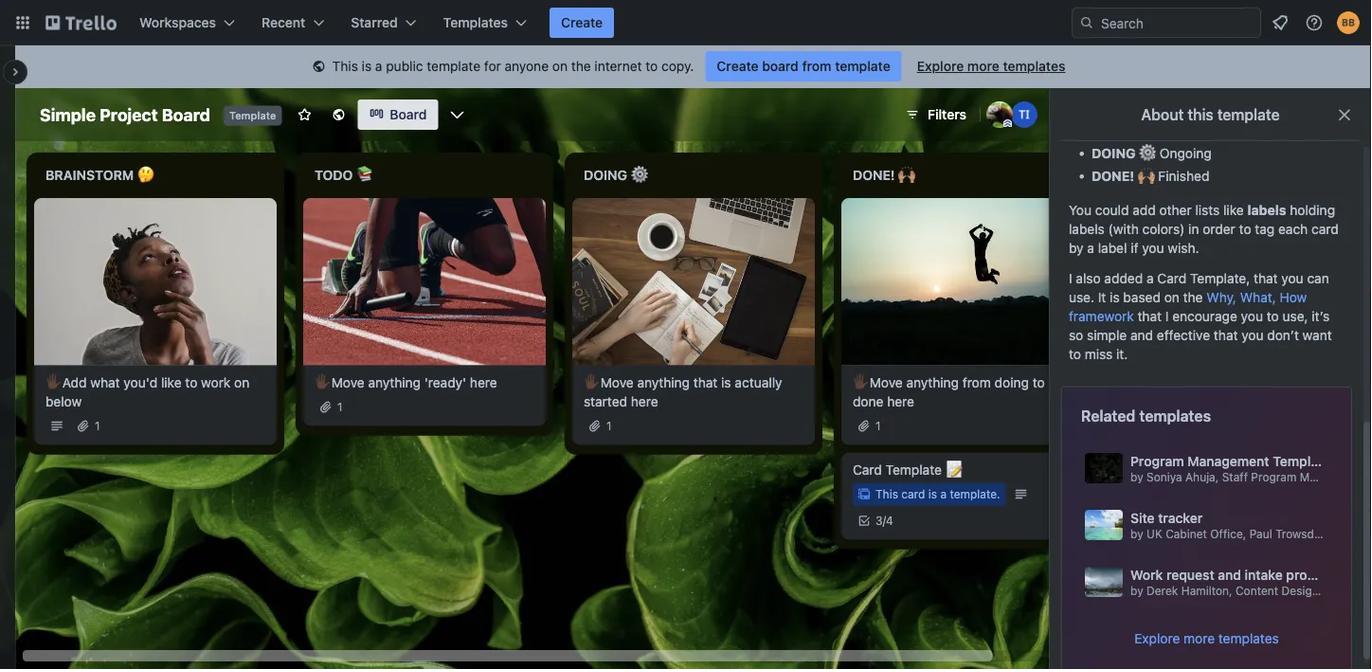 Task type: locate. For each thing, give the bounding box(es) containing it.
0 vertical spatial @
[[1350, 470, 1361, 483]]

1 horizontal spatial card
[[1158, 271, 1187, 286]]

0 vertical spatial explore
[[917, 58, 964, 74]]

on right anyone
[[552, 58, 568, 74]]

program
[[1131, 454, 1184, 469], [1252, 470, 1297, 483]]

template up manager
[[1273, 454, 1331, 469]]

card down the holding
[[1312, 221, 1339, 237]]

1 horizontal spatial create
[[717, 58, 759, 74]]

1 horizontal spatial ⚙️
[[1139, 145, 1153, 161]]

0 horizontal spatial @
[[1333, 584, 1344, 597]]

template up customize views image
[[427, 58, 481, 74]]

1 ✋🏿 from the left
[[45, 375, 59, 390]]

0 horizontal spatial 🙌🏽
[[899, 167, 912, 183]]

and up hamilton,
[[1218, 567, 1242, 583]]

and right simple
[[1131, 327, 1154, 343]]

can
[[1198, 32, 1220, 47], [1303, 55, 1325, 70], [1092, 100, 1114, 116], [1308, 271, 1330, 286]]

card down the card template 📝
[[902, 488, 925, 501]]

on right based at the right top of the page
[[1165, 290, 1180, 305]]

0 horizontal spatial on
[[234, 375, 250, 390]]

this right sm icon
[[332, 58, 358, 74]]

2 horizontal spatial here
[[887, 394, 915, 409]]

by down site
[[1131, 527, 1144, 540]]

2 anything from the left
[[637, 375, 690, 390]]

0 horizontal spatial and
[[1131, 327, 1154, 343]]

1 down started
[[607, 420, 612, 433]]

0 horizontal spatial done!
[[853, 167, 895, 183]]

doing
[[995, 375, 1029, 390]]

you up "how"
[[1282, 271, 1304, 286]]

card up 3
[[853, 462, 882, 477]]

that i encourage you to use, it's so simple and effective that you don't want to miss it.
[[1069, 309, 1332, 362]]

manager
[[1300, 470, 1347, 483]]

0 horizontal spatial doing
[[584, 167, 627, 183]]

to down the here,
[[1129, 77, 1141, 93]]

1 for ✋🏿 move anything 'ready' here
[[337, 401, 343, 414]]

0 horizontal spatial more
[[968, 58, 1000, 74]]

todo 📚
[[315, 167, 370, 183]]

1 vertical spatial ⚙️
[[631, 167, 644, 183]]

TODO 📚 text field
[[303, 160, 546, 191]]

1 vertical spatial also
[[1076, 271, 1101, 286]]

1 vertical spatial templates
[[1140, 407, 1211, 425]]

2 horizontal spatial template
[[1273, 454, 1331, 469]]

1 vertical spatial and
[[1218, 567, 1242, 583]]

3 ✋🏿 from the left
[[584, 375, 597, 390]]

simple
[[1087, 327, 1127, 343]]

here inside ✋🏿 move anything that is actually started here
[[631, 394, 658, 409]]

the left internet
[[571, 58, 591, 74]]

explore down derek
[[1135, 631, 1180, 646]]

bit
[[1185, 100, 1201, 116]]

it
[[1098, 290, 1107, 305]]

you right if
[[1142, 240, 1164, 256]]

that left actually
[[694, 375, 718, 390]]

project
[[100, 104, 158, 125], [1337, 527, 1372, 540]]

1 horizontal spatial explore more templates link
[[1135, 629, 1279, 648]]

0 vertical spatial move
[[1224, 32, 1257, 47]]

0 vertical spatial :
[[1147, 9, 1151, 25]]

0 horizontal spatial for
[[484, 58, 501, 74]]

1 horizontal spatial explore more templates
[[1135, 631, 1279, 646]]

the up task
[[1191, 9, 1210, 25]]

this up 3 / 4
[[876, 488, 898, 501]]

1 horizontal spatial explore
[[1135, 631, 1180, 646]]

labels up tag
[[1248, 202, 1287, 218]]

template left star or unstar board image
[[229, 109, 276, 122]]

card inside holding labels (with colors) in order to tag each card by a label if you wish.
[[1312, 221, 1339, 237]]

this for this card is a template.
[[876, 488, 898, 501]]

1 down ✋🏿 move anything 'ready' here
[[337, 401, 343, 414]]

that up what, on the right top
[[1254, 271, 1278, 286]]

on
[[552, 58, 568, 74], [1165, 290, 1180, 305], [234, 375, 250, 390]]

a
[[375, 58, 382, 74], [1175, 100, 1182, 116], [1088, 240, 1095, 256], [1147, 271, 1154, 286], [941, 488, 947, 501]]

0 horizontal spatial also
[[1076, 271, 1101, 286]]

@ left trello
[[1333, 584, 1344, 597]]

0 horizontal spatial board
[[162, 104, 210, 125]]

use,
[[1283, 309, 1309, 324]]

0 vertical spatial explore more templates link
[[906, 51, 1077, 82]]

by
[[1069, 240, 1084, 256], [1131, 470, 1144, 483], [1131, 527, 1144, 540], [1131, 584, 1144, 597]]

what
[[90, 375, 120, 390]]

like
[[1224, 202, 1244, 218], [161, 375, 182, 390]]

0 vertical spatial card
[[1158, 271, 1187, 286]]

✋🏿 inside ✋🏿 add what you'd like to work on below
[[45, 375, 59, 390]]

this
[[332, 58, 358, 74], [876, 488, 898, 501]]

templates
[[443, 15, 508, 30]]

1 vertical spatial this
[[876, 488, 898, 501]]

0 horizontal spatial from
[[802, 58, 832, 74]]

2 move from the left
[[601, 375, 634, 390]]

✋🏿 inside ✋🏿 move anything from doing to done here
[[853, 375, 866, 390]]

by left label
[[1069, 240, 1084, 256]]

1 horizontal spatial here
[[631, 394, 658, 409]]

1 horizontal spatial template
[[886, 462, 942, 477]]

explore more templates for bottom explore more templates link
[[1135, 631, 1279, 646]]

🙌🏽 up "add" at the top of the page
[[1138, 168, 1151, 184]]

can inside the i also added a card template, that you can use. it is based on the
[[1308, 271, 1330, 286]]

program right staff
[[1252, 470, 1297, 483]]

here
[[470, 375, 497, 390], [631, 394, 658, 409], [887, 394, 915, 409]]

is left public at top
[[362, 58, 372, 74]]

1 down done
[[876, 420, 881, 433]]

explore more templates
[[917, 58, 1066, 74], [1135, 631, 1279, 646]]

labels
[[1248, 202, 1287, 218], [1069, 221, 1105, 237]]

3 / 4
[[876, 514, 894, 528]]

add
[[62, 375, 87, 390]]

: left finished at right top
[[1151, 168, 1155, 184]]

: left 'ongoing'
[[1153, 145, 1156, 161]]

workspaces
[[139, 15, 216, 30]]

3 anything from the left
[[907, 375, 959, 390]]

stage.
[[1092, 55, 1130, 70]]

a up based at the right top of the page
[[1147, 271, 1154, 286]]

0 horizontal spatial create
[[561, 15, 603, 30]]

0 horizontal spatial explore more templates link
[[906, 51, 1077, 82]]

2 ✋🏿 from the left
[[315, 375, 328, 390]]

how
[[1280, 290, 1307, 305]]

explore more templates link
[[906, 51, 1077, 82], [1135, 629, 1279, 648]]

is left actually
[[721, 375, 731, 390]]

0 vertical spatial other
[[1225, 100, 1258, 116]]

1 vertical spatial for
[[1205, 100, 1222, 116]]

2 horizontal spatial on
[[1165, 290, 1180, 305]]

explore more templates for leftmost explore more templates link
[[917, 58, 1066, 74]]

0 vertical spatial like
[[1224, 202, 1244, 218]]

you inside the i also added a card template, that you can use. it is based on the
[[1282, 271, 1304, 286]]

move inside ✋🏿 move anything 'ready' here link
[[332, 375, 365, 390]]

by inside work request and intake process by derek hamilton, content designer @ trello
[[1131, 584, 1144, 597]]

you left don't
[[1242, 327, 1264, 343]]

order
[[1203, 221, 1236, 237]]

anything inside ✋🏿 move anything from doing to done here
[[907, 375, 959, 390]]

1 vertical spatial on
[[1165, 290, 1180, 305]]

i inside "that i encourage you to use, it's so simple and effective that you don't want to miss it."
[[1166, 309, 1169, 324]]

explore for bottom explore more templates link
[[1135, 631, 1180, 646]]

0 horizontal spatial template
[[229, 109, 276, 122]]

also left wait
[[1118, 100, 1142, 116]]

board
[[762, 58, 799, 74]]

public
[[386, 58, 423, 74]]

1 vertical spatial labels
[[1069, 221, 1105, 237]]

template right board on the right top of the page
[[835, 58, 891, 74]]

1 horizontal spatial move
[[1224, 32, 1257, 47]]

explore
[[917, 58, 964, 74], [1135, 631, 1180, 646]]

i up use.
[[1069, 271, 1073, 286]]

1 move from the left
[[332, 375, 365, 390]]

1
[[337, 401, 343, 414], [95, 420, 100, 433], [607, 420, 612, 433], [876, 420, 881, 433]]

a inside the i also added a card template, that you can use. it is based on the
[[1147, 271, 1154, 286]]

0 horizontal spatial move
[[1092, 77, 1125, 93]]

1 horizontal spatial anything
[[637, 375, 690, 390]]

2 horizontal spatial templates
[[1219, 631, 1279, 646]]

doing ⚙️
[[584, 167, 644, 183]]

anything for from
[[907, 375, 959, 390]]

and inside "that i encourage you to use, it's so simple and effective that you don't want to miss it."
[[1131, 327, 1154, 343]]

0 horizontal spatial card
[[853, 462, 882, 477]]

0 horizontal spatial i
[[1069, 271, 1073, 286]]

0 horizontal spatial anything
[[368, 375, 421, 390]]

1 horizontal spatial move
[[601, 375, 634, 390]]

i also added a card template, that you can use. it is based on the
[[1069, 271, 1330, 305]]

1 horizontal spatial other
[[1225, 100, 1258, 116]]

0 vertical spatial i
[[1069, 271, 1073, 286]]

0 horizontal spatial other
[[1160, 202, 1192, 218]]

doing inside doing ⚙️ text box
[[584, 167, 627, 183]]

you'd
[[124, 375, 158, 390]]

simple project board
[[40, 104, 210, 125]]

based
[[1124, 290, 1161, 305]]

template inside the program management template by soniya ahuja, staff program manager @ br
[[1273, 454, 1331, 469]]

like up the "order"
[[1224, 202, 1244, 218]]

0 horizontal spatial explore more templates
[[917, 58, 1066, 74]]

designer
[[1282, 584, 1330, 597]]

1 horizontal spatial done!
[[1092, 168, 1135, 184]]

templates button
[[432, 8, 538, 38]]

also up use.
[[1076, 271, 1101, 286]]

0 vertical spatial create
[[561, 15, 603, 30]]

a left label
[[1088, 240, 1095, 256]]

anything inside ✋🏿 move anything that is actually started here
[[637, 375, 690, 390]]

that inside the i also added a card template, that you can use. it is based on the
[[1254, 271, 1278, 286]]

explore more templates down hamilton,
[[1135, 631, 1279, 646]]

other up colors)
[[1160, 202, 1192, 218]]

0 vertical spatial for
[[484, 58, 501, 74]]

0 horizontal spatial this
[[332, 58, 358, 74]]

move up of
[[1224, 32, 1257, 47]]

template up this card is a template.
[[886, 462, 942, 477]]

(with
[[1109, 221, 1139, 237]]

i
[[1069, 271, 1073, 286], [1166, 309, 1169, 324]]

board down public at top
[[390, 107, 427, 122]]

1 vertical spatial other
[[1160, 202, 1192, 218]]

this member is an admin of this board. image
[[1004, 119, 1012, 128]]

0 vertical spatial on
[[552, 58, 568, 74]]

✋🏿
[[45, 375, 59, 390], [315, 375, 328, 390], [584, 375, 597, 390], [853, 375, 866, 390]]

is right the s/he
[[1254, 77, 1264, 93]]

to left work
[[185, 375, 198, 390]]

templates up trello inspiration (inspiringtaco) icon
[[1003, 58, 1066, 74]]

DONE! 🙌🏽 text field
[[842, 160, 1084, 191]]

card
[[1158, 271, 1187, 286], [853, 462, 882, 477]]

star or unstar board image
[[297, 107, 312, 122]]

this is a public template for anyone on the internet to copy.
[[332, 58, 694, 74]]

also
[[1118, 100, 1142, 116], [1076, 271, 1101, 286]]

explore more templates link up dmugisha (dmugisha) icon on the right top of the page
[[906, 51, 1077, 82]]

derek
[[1147, 584, 1179, 597]]

1 vertical spatial i
[[1166, 309, 1169, 324]]

move
[[332, 375, 365, 390], [601, 375, 634, 390], [870, 375, 903, 390]]

move inside ✋🏿 move anything from doing to done here
[[870, 375, 903, 390]]

0 horizontal spatial move
[[332, 375, 365, 390]]

⚙️ inside doing ⚙️ text box
[[631, 167, 644, 183]]

more down hamilton,
[[1184, 631, 1215, 646]]

1 vertical spatial create
[[717, 58, 759, 74]]

1 horizontal spatial labels
[[1248, 202, 1287, 218]]

2 horizontal spatial anything
[[907, 375, 959, 390]]

i up effective
[[1166, 309, 1169, 324]]

create left board on the right top of the page
[[717, 58, 759, 74]]

1 horizontal spatial 🙌🏽
[[1138, 168, 1151, 184]]

labels inside holding labels (with colors) in order to tag each card by a label if you wish.
[[1069, 221, 1105, 237]]

✋🏿 inside ✋🏿 move anything that is actually started here
[[584, 375, 597, 390]]

#doing
[[1144, 77, 1187, 93]]

0 horizontal spatial ⚙️
[[631, 167, 644, 183]]

4 ✋🏿 from the left
[[853, 375, 866, 390]]

management
[[1188, 454, 1270, 469]]

here right 'ready' on the bottom left
[[470, 375, 497, 390]]

from right board on the right top of the page
[[802, 58, 832, 74]]

on inside ✋🏿 add what you'd like to work on below
[[234, 375, 250, 390]]

he
[[1308, 77, 1325, 93]]

to right doing
[[1033, 375, 1045, 390]]

by down "work"
[[1131, 584, 1144, 597]]

1 vertical spatial :
[[1153, 145, 1156, 161]]

from left doing
[[963, 375, 991, 390]]

1 anything from the left
[[368, 375, 421, 390]]

like inside ✋🏿 add what you'd like to work on below
[[161, 375, 182, 390]]

1 vertical spatial more
[[1184, 631, 1215, 646]]

✋🏿 move anything from doing to done here link
[[853, 373, 1073, 411]]

project right trowsdale,
[[1337, 527, 1372, 540]]

0 horizontal spatial labels
[[1069, 221, 1105, 237]]

1 horizontal spatial for
[[1205, 100, 1222, 116]]

0 vertical spatial project
[[100, 104, 158, 125]]

templates for leftmost explore more templates link
[[1003, 58, 1066, 74]]

0 vertical spatial explore more templates
[[917, 58, 1066, 74]]

create up internet
[[561, 15, 603, 30]]

that
[[1254, 271, 1278, 286], [1138, 309, 1162, 324], [1214, 327, 1238, 343], [694, 375, 718, 390]]

i inside the i also added a card template, that you can use. it is based on the
[[1069, 271, 1073, 286]]

program up soniya
[[1131, 454, 1184, 469]]

anything for that
[[637, 375, 690, 390]]

card down the wish.
[[1158, 271, 1187, 286]]

move inside ✋🏿 move anything that is actually started here
[[601, 375, 634, 390]]

1 for ✋🏿 move anything that is actually started here
[[607, 420, 612, 433]]

to down so
[[1069, 346, 1081, 362]]

Board name text field
[[30, 100, 220, 130]]

for inside ": once the ideas are clearly defined, the task can move to #todo stage. here, the owner of the idea can move to #doing once s/he is ready. he can also wait a bit for other members to join. doing ⚙️ : ongoing done! 🙌🏽 : finished"
[[1205, 100, 1222, 116]]

0 horizontal spatial explore
[[917, 58, 964, 74]]

brainstorm
[[45, 167, 134, 183]]

1 vertical spatial like
[[161, 375, 182, 390]]

move for ✋🏿 move anything 'ready' here
[[332, 375, 365, 390]]

for right bit
[[1205, 100, 1222, 116]]

1 vertical spatial explore more templates
[[1135, 631, 1279, 646]]

2 vertical spatial templates
[[1219, 631, 1279, 646]]

can up it's
[[1308, 271, 1330, 286]]

1 vertical spatial project
[[1337, 527, 1372, 540]]

like right "you'd"
[[161, 375, 182, 390]]

2 horizontal spatial move
[[870, 375, 903, 390]]

starred
[[351, 15, 398, 30]]

is down the card template 📝
[[929, 488, 937, 501]]

by left soniya
[[1131, 470, 1144, 483]]

is inside ": once the ideas are clearly defined, the task can move to #todo stage. here, the owner of the idea can move to #doing once s/he is ready. he can also wait a bit for other members to join. doing ⚙️ : ongoing done! 🙌🏽 : finished"
[[1254, 77, 1264, 93]]

2 vertical spatial on
[[234, 375, 250, 390]]

sm image
[[310, 58, 329, 77]]

here right started
[[631, 394, 658, 409]]

@ left br
[[1350, 470, 1361, 483]]

: left once
[[1147, 9, 1151, 25]]

create inside 'button'
[[561, 15, 603, 30]]

you down what, on the right top
[[1241, 309, 1264, 324]]

0 vertical spatial from
[[802, 58, 832, 74]]

done! inside text box
[[853, 167, 895, 183]]

create for create
[[561, 15, 603, 30]]

site
[[1131, 510, 1155, 526]]

explore more templates up dmugisha (dmugisha) icon on the right top of the page
[[917, 58, 1066, 74]]

⚙️
[[1139, 145, 1153, 161], [631, 167, 644, 183]]

below
[[45, 394, 82, 409]]

more up dmugisha (dmugisha) icon on the right top of the page
[[968, 58, 1000, 74]]

1 vertical spatial from
[[963, 375, 991, 390]]

lists
[[1196, 202, 1220, 218]]

1 horizontal spatial i
[[1166, 309, 1169, 324]]

to left copy.
[[646, 58, 658, 74]]

1 vertical spatial card
[[853, 462, 882, 477]]

template
[[427, 58, 481, 74], [835, 58, 891, 74], [1218, 106, 1280, 124]]

0 vertical spatial templates
[[1003, 58, 1066, 74]]

0 horizontal spatial project
[[100, 104, 158, 125]]

a left bit
[[1175, 100, 1182, 116]]

by inside holding labels (with colors) in order to tag each card by a label if you wish.
[[1069, 240, 1084, 256]]

project right simple
[[100, 104, 158, 125]]

to left tag
[[1239, 221, 1252, 237]]

labels down you
[[1069, 221, 1105, 237]]

back to home image
[[45, 8, 117, 38]]

0 vertical spatial ⚙️
[[1139, 145, 1153, 161]]

can up join. on the right top of the page
[[1092, 100, 1114, 116]]

🙌🏽 down filters button
[[899, 167, 912, 183]]

3 move from the left
[[870, 375, 903, 390]]

on for ✋🏿 add what you'd like to work on below
[[234, 375, 250, 390]]

explore more templates link down hamilton,
[[1135, 629, 1279, 648]]

here inside ✋🏿 move anything from doing to done here
[[887, 394, 915, 409]]

it.
[[1117, 346, 1128, 362]]

customize views image
[[448, 105, 467, 124]]

here right done
[[887, 394, 915, 409]]

you inside holding labels (with colors) in order to tag each card by a label if you wish.
[[1142, 240, 1164, 256]]

1 horizontal spatial @
[[1350, 470, 1361, 483]]

'ready'
[[424, 375, 466, 390]]

board up brainstorm 🤔 text field
[[162, 104, 210, 125]]

from inside ✋🏿 move anything from doing to done here
[[963, 375, 991, 390]]

move for ✋🏿 move anything from doing to done here
[[870, 375, 903, 390]]

move
[[1224, 32, 1257, 47], [1092, 77, 1125, 93]]

0 horizontal spatial templates
[[1003, 58, 1066, 74]]

todo
[[315, 167, 353, 183]]

doing
[[1092, 145, 1136, 161], [584, 167, 627, 183]]

to inside ✋🏿 move anything from doing to done here
[[1033, 375, 1045, 390]]

other down the s/he
[[1225, 100, 1258, 116]]

more
[[968, 58, 1000, 74], [1184, 631, 1215, 646]]

templates for bottom explore more templates link
[[1219, 631, 1279, 646]]

template down the s/he
[[1218, 106, 1280, 124]]

1 vertical spatial explore
[[1135, 631, 1180, 646]]

anything
[[368, 375, 421, 390], [637, 375, 690, 390], [907, 375, 959, 390]]

0 vertical spatial this
[[332, 58, 358, 74]]

templates down content
[[1219, 631, 1279, 646]]

filters
[[928, 107, 967, 122]]

a inside holding labels (with colors) in order to tag each card by a label if you wish.
[[1088, 240, 1095, 256]]

move down stage.
[[1092, 77, 1125, 93]]

templates up soniya
[[1140, 407, 1211, 425]]



Task type: describe. For each thing, give the bounding box(es) containing it.
⚙️ inside ": once the ideas are clearly defined, the task can move to #todo stage. here, the owner of the idea can move to #doing once s/he is ready. he can also wait a bit for other members to join. doing ⚙️ : ongoing done! 🙌🏽 : finished"
[[1139, 145, 1153, 161]]

ahuja,
[[1186, 470, 1219, 483]]

can up he
[[1303, 55, 1325, 70]]

a inside ": once the ideas are clearly defined, the task can move to #todo stage. here, the owner of the idea can move to #doing once s/he is ready. he can also wait a bit for other members to join. doing ⚙️ : ongoing done! 🙌🏽 : finished"
[[1175, 100, 1182, 116]]

to down he
[[1322, 100, 1334, 116]]

that down encourage
[[1214, 327, 1238, 343]]

want
[[1303, 327, 1332, 343]]

0 notifications image
[[1269, 11, 1292, 34]]

framework
[[1069, 309, 1134, 324]]

site tracker by uk cabinet office, paul trowsdale, project
[[1131, 510, 1372, 540]]

also inside ": once the ideas are clearly defined, the task can move to #todo stage. here, the owner of the idea can move to #doing once s/he is ready. he can also wait a bit for other members to join. doing ⚙️ : ongoing done! 🙌🏽 : finished"
[[1118, 100, 1142, 116]]

the down task
[[1170, 55, 1190, 70]]

✋🏿 move anything that is actually started here
[[584, 375, 783, 409]]

what,
[[1241, 290, 1277, 305]]

is inside the i also added a card template, that you can use. it is based on the
[[1110, 290, 1120, 305]]

you could add other lists like labels
[[1069, 202, 1287, 218]]

here for ✋🏿 move anything from doing to done here
[[887, 394, 915, 409]]

trello
[[1347, 584, 1372, 597]]

tag
[[1255, 221, 1275, 237]]

anything for 'ready'
[[368, 375, 421, 390]]

1 vertical spatial explore more templates link
[[1135, 629, 1279, 648]]

0 vertical spatial more
[[968, 58, 1000, 74]]

task
[[1169, 32, 1195, 47]]

staff
[[1222, 470, 1248, 483]]

are
[[1250, 9, 1269, 25]]

internet
[[595, 58, 642, 74]]

the inside the i also added a card template, that you can use. it is based on the
[[1184, 290, 1203, 305]]

to up don't
[[1267, 309, 1279, 324]]

done! inside ": once the ideas are clearly defined, the task can move to #todo stage. here, the owner of the idea can move to #doing once s/he is ready. he can also wait a bit for other members to join. doing ⚙️ : ongoing done! 🙌🏽 : finished"
[[1092, 168, 1135, 184]]

in
[[1189, 221, 1200, 237]]

filters button
[[900, 100, 973, 130]]

to inside ✋🏿 add what you'd like to work on below
[[185, 375, 198, 390]]

if
[[1131, 240, 1139, 256]]

done
[[853, 394, 884, 409]]

✋🏿 add what you'd like to work on below
[[45, 375, 250, 409]]

related
[[1082, 407, 1136, 425]]

🤔
[[137, 167, 151, 183]]

this for this is a public template for anyone on the internet to copy.
[[332, 58, 358, 74]]

can up owner
[[1198, 32, 1220, 47]]

recent button
[[250, 8, 336, 38]]

actually
[[735, 375, 783, 390]]

wait
[[1146, 100, 1171, 116]]

the right of
[[1250, 55, 1270, 70]]

card inside the i also added a card template, that you can use. it is based on the
[[1158, 271, 1187, 286]]

1 for ✋🏿 move anything from doing to done here
[[876, 420, 881, 433]]

✋🏿 move anything from doing to done here
[[853, 375, 1045, 409]]

@ inside work request and intake process by derek hamilton, content designer @ trello
[[1333, 584, 1344, 597]]

copy.
[[662, 58, 694, 74]]

1 horizontal spatial template
[[835, 58, 891, 74]]

here for ✋🏿 move anything that is actually started here
[[631, 394, 658, 409]]

by inside the site tracker by uk cabinet office, paul trowsdale, project
[[1131, 527, 1144, 540]]

explore for leftmost explore more templates link
[[917, 58, 964, 74]]

open information menu image
[[1305, 13, 1324, 32]]

a down 📝
[[941, 488, 947, 501]]

1 vertical spatial move
[[1092, 77, 1125, 93]]

workspaces button
[[128, 8, 246, 38]]

to inside holding labels (with colors) in order to tag each card by a label if you wish.
[[1239, 221, 1252, 237]]

0 horizontal spatial program
[[1131, 454, 1184, 469]]

switch to… image
[[13, 13, 32, 32]]

tracker
[[1159, 510, 1203, 526]]

is inside ✋🏿 move anything that is actually started here
[[721, 375, 731, 390]]

✋🏿 move anything that is actually started here link
[[584, 373, 804, 411]]

✋🏿 for ✋🏿 move anything 'ready' here
[[315, 375, 328, 390]]

why, what, how framework link
[[1069, 290, 1307, 324]]

to down are
[[1261, 32, 1273, 47]]

program management template by soniya ahuja, staff program manager @ br
[[1131, 454, 1372, 483]]

join.
[[1092, 123, 1117, 138]]

trello inspiration (inspiringtaco) image
[[1011, 101, 1038, 128]]

create for create board from template
[[717, 58, 759, 74]]

from inside create board from template link
[[802, 58, 832, 74]]

finished
[[1159, 168, 1210, 184]]

📚
[[356, 167, 370, 183]]

dmugisha (dmugisha) image
[[987, 101, 1013, 128]]

move for ✋🏿 move anything that is actually started here
[[601, 375, 634, 390]]

ideas
[[1214, 9, 1246, 25]]

you
[[1069, 202, 1092, 218]]

colors)
[[1143, 221, 1185, 237]]

work
[[1131, 567, 1163, 583]]

ready.
[[1267, 77, 1304, 93]]

starred button
[[340, 8, 428, 38]]

and inside work request and intake process by derek hamilton, content designer @ trello
[[1218, 567, 1242, 583]]

board link
[[358, 100, 438, 130]]

0 horizontal spatial here
[[470, 375, 497, 390]]

on inside the i also added a card template, that you can use. it is based on the
[[1165, 290, 1180, 305]]

create button
[[550, 8, 614, 38]]

card template 📝 link
[[853, 460, 1073, 479]]

related templates
[[1082, 407, 1211, 425]]

✋🏿 for ✋🏿 move anything that is actually started here
[[584, 375, 597, 390]]

doing inside ": once the ideas are clearly defined, the task can move to #todo stage. here, the owner of the idea can move to #doing once s/he is ready. he can also wait a bit for other members to join. doing ⚙️ : ongoing done! 🙌🏽 : finished"
[[1092, 145, 1136, 161]]

about
[[1142, 106, 1184, 124]]

create board from template
[[717, 58, 891, 74]]

recent
[[262, 15, 305, 30]]

1 horizontal spatial program
[[1252, 470, 1297, 483]]

3
[[876, 514, 883, 528]]

✋🏿 for ✋🏿 add what you'd like to work on below
[[45, 375, 59, 390]]

soniya
[[1147, 470, 1183, 483]]

bob builder (bobbuilder40) image
[[1337, 11, 1360, 34]]

✋🏿 move anything 'ready' here
[[315, 375, 497, 390]]

this
[[1188, 106, 1214, 124]]

label
[[1098, 240, 1127, 256]]

cabinet
[[1166, 527, 1208, 540]]

1 vertical spatial card
[[902, 488, 925, 501]]

project inside the site tracker by uk cabinet office, paul trowsdale, project
[[1337, 527, 1372, 540]]

🙌🏽 inside text box
[[899, 167, 912, 183]]

primary element
[[0, 0, 1372, 45]]

public image
[[331, 107, 346, 122]]

1 horizontal spatial like
[[1224, 202, 1244, 218]]

on for this is a public template for anyone on the internet to copy.
[[552, 58, 568, 74]]

members
[[1261, 100, 1319, 116]]

a left public at top
[[375, 58, 382, 74]]

started
[[584, 394, 628, 409]]

board inside "text box"
[[162, 104, 210, 125]]

that inside ✋🏿 move anything that is actually started here
[[694, 375, 718, 390]]

DOING ⚙️ text field
[[573, 160, 815, 191]]

anyone
[[505, 58, 549, 74]]

holding
[[1290, 202, 1336, 218]]

4
[[886, 514, 894, 528]]

simple
[[40, 104, 96, 125]]

1 down what
[[95, 420, 100, 433]]

use.
[[1069, 290, 1095, 305]]

request
[[1167, 567, 1215, 583]]

0 vertical spatial labels
[[1248, 202, 1287, 218]]

holding labels (with colors) in order to tag each card by a label if you wish.
[[1069, 202, 1339, 256]]

2 vertical spatial :
[[1151, 168, 1155, 184]]

other inside ": once the ideas are clearly defined, the task can move to #todo stage. here, the owner of the idea can move to #doing once s/he is ready. he can also wait a bit for other members to join. doing ⚙️ : ongoing done! 🙌🏽 : finished"
[[1225, 100, 1258, 116]]

🙌🏽 inside ": once the ideas are clearly defined, the task can move to #todo stage. here, the owner of the idea can move to #doing once s/he is ready. he can also wait a bit for other members to join. doing ⚙️ : ongoing done! 🙌🏽 : finished"
[[1138, 168, 1151, 184]]

✋🏿 add what you'd like to work on below link
[[45, 373, 265, 411]]

that down based at the right top of the page
[[1138, 309, 1162, 324]]

add
[[1133, 202, 1156, 218]]

#todo
[[1276, 32, 1313, 47]]

of
[[1234, 55, 1247, 70]]

office,
[[1211, 527, 1247, 540]]

0 horizontal spatial template
[[427, 58, 481, 74]]

once
[[1191, 77, 1221, 93]]

encourage
[[1173, 309, 1238, 324]]

@ inside the program management template by soniya ahuja, staff program manager @ br
[[1350, 470, 1361, 483]]

brainstorm 🤔
[[45, 167, 151, 183]]

why, what, how framework
[[1069, 290, 1307, 324]]

about this template
[[1142, 106, 1280, 124]]

by inside the program management template by soniya ahuja, staff program manager @ br
[[1131, 470, 1144, 483]]

Search field
[[1095, 9, 1261, 37]]

also inside the i also added a card template, that you can use. it is based on the
[[1076, 271, 1101, 286]]

project inside "text box"
[[100, 104, 158, 125]]

here,
[[1133, 55, 1166, 70]]

br
[[1364, 470, 1372, 483]]

process
[[1287, 567, 1336, 583]]

BRAINSTORM 🤔 text field
[[34, 160, 277, 191]]

each
[[1279, 221, 1308, 237]]

defined,
[[1092, 32, 1142, 47]]

search image
[[1080, 15, 1095, 30]]

2 horizontal spatial template
[[1218, 106, 1280, 124]]

hamilton,
[[1182, 584, 1233, 597]]

ongoing
[[1160, 145, 1212, 161]]

✋🏿 for ✋🏿 move anything from doing to done here
[[853, 375, 866, 390]]

📝
[[946, 462, 959, 477]]

1 horizontal spatial board
[[390, 107, 427, 122]]

idea
[[1274, 55, 1300, 70]]

the up the here,
[[1146, 32, 1165, 47]]



Task type: vqa. For each thing, say whether or not it's contained in the screenshot.
Anderson
no



